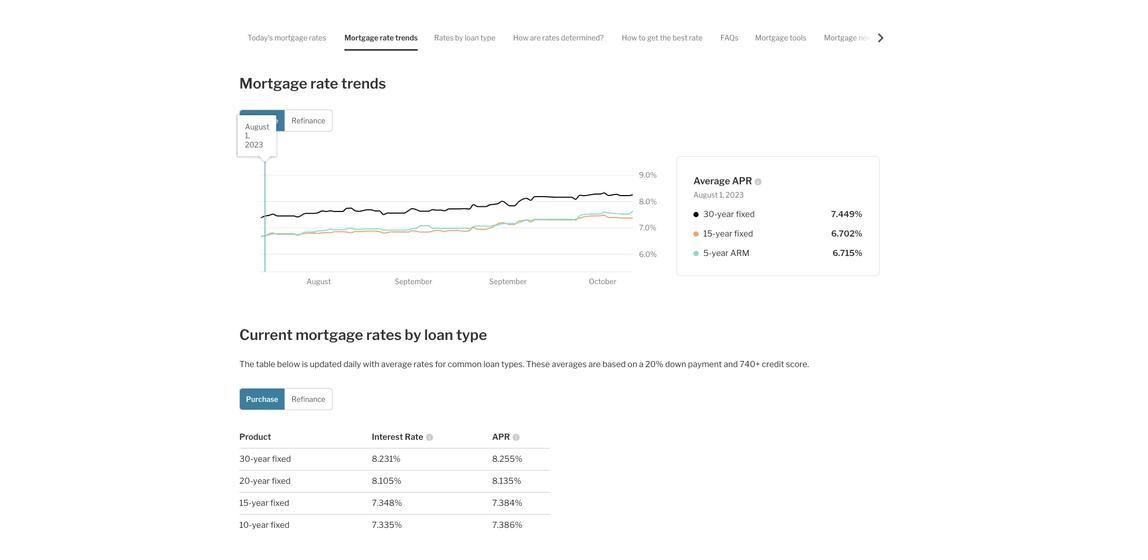Task type: vqa. For each thing, say whether or not it's contained in the screenshot.


Task type: describe. For each thing, give the bounding box(es) containing it.
product
[[239, 432, 271, 442]]

get
[[647, 33, 658, 42]]

0 vertical spatial by
[[455, 33, 463, 42]]

1 horizontal spatial trends
[[395, 33, 418, 42]]

fixed for 8.135 %
[[272, 477, 291, 486]]

% for 7.386 %
[[515, 521, 522, 530]]

averages
[[552, 360, 587, 369]]

on
[[628, 360, 637, 369]]

740+
[[740, 360, 760, 369]]

interest rate
[[372, 432, 423, 442]]

mortgage rate trends link
[[344, 25, 418, 51]]

news
[[859, 33, 876, 42]]

8.231
[[372, 455, 393, 464]]

0 vertical spatial type
[[480, 33, 495, 42]]

7.386 %
[[492, 521, 522, 530]]

% for 8.231 %
[[393, 455, 401, 464]]

rate
[[405, 432, 423, 442]]

common
[[448, 360, 482, 369]]

0 vertical spatial 15-year fixed
[[703, 229, 753, 239]]

mortgage tools link
[[755, 25, 806, 51]]

0 vertical spatial 15-
[[703, 229, 716, 239]]

faqs link
[[721, 25, 738, 51]]

current
[[239, 327, 293, 344]]

payment
[[688, 360, 722, 369]]

how for how to get the best rate
[[622, 33, 637, 42]]

current  mortgage rates by loan type
[[239, 327, 487, 344]]

8.135
[[492, 477, 514, 486]]

6.715 %
[[833, 249, 862, 258]]

mortgage news
[[824, 33, 876, 42]]

1 vertical spatial mortgage rate trends
[[239, 75, 386, 92]]

8.135 %
[[492, 477, 521, 486]]

1 option group from the top
[[239, 110, 332, 132]]

mortgage news link
[[824, 25, 876, 51]]

tools
[[790, 33, 806, 42]]

0 horizontal spatial rate
[[310, 75, 338, 92]]

types.
[[501, 360, 524, 369]]

7.449 %
[[831, 210, 862, 220]]

to
[[639, 33, 646, 42]]

1 refinance radio from the top
[[284, 110, 332, 132]]

today's
[[248, 33, 273, 42]]

mortgage for current
[[296, 327, 363, 344]]

1 vertical spatial type
[[456, 327, 487, 344]]

faqs
[[721, 33, 738, 42]]

2023 inside dialog
[[245, 140, 263, 149]]

1 vertical spatial 15-year fixed
[[239, 499, 289, 508]]

1 horizontal spatial rate
[[380, 33, 394, 42]]

mortgage for mortgage news link at right
[[824, 33, 857, 42]]

refinance for second 'refinance' option from the bottom
[[291, 116, 325, 125]]

8.105
[[372, 477, 394, 486]]

how for how are rates determined?
[[513, 33, 528, 42]]

the
[[660, 33, 671, 42]]

how to get the best rate link
[[622, 25, 703, 51]]

% for 8.255 %
[[515, 455, 522, 464]]

7.335 %
[[372, 521, 402, 530]]

is
[[302, 360, 308, 369]]

7.348 %
[[372, 499, 402, 508]]

mortgage tools
[[755, 33, 806, 42]]

purchase radio for 2nd 'refinance' option from the top
[[239, 388, 285, 410]]

20-
[[239, 477, 253, 486]]

0 horizontal spatial trends
[[341, 75, 386, 92]]

rates by loan type
[[434, 33, 495, 42]]

the
[[239, 360, 254, 369]]

august 1, 2023 dialog
[[238, 115, 276, 162]]

how are rates determined? link
[[513, 25, 604, 51]]

how are rates determined?
[[513, 33, 604, 42]]

determined?
[[561, 33, 604, 42]]

7.449
[[831, 210, 855, 220]]

2 refinance radio from the top
[[284, 388, 332, 410]]

score.
[[786, 360, 809, 369]]

1 horizontal spatial are
[[588, 360, 601, 369]]

2 horizontal spatial rate
[[689, 33, 703, 42]]

8.231 %
[[372, 455, 401, 464]]

0 horizontal spatial by
[[405, 327, 421, 344]]

these
[[526, 360, 550, 369]]

average apr
[[693, 176, 752, 187]]

today's mortgage rates
[[248, 33, 326, 42]]

7.384
[[492, 499, 515, 508]]



Task type: locate. For each thing, give the bounding box(es) containing it.
0 vertical spatial mortgage
[[274, 33, 307, 42]]

next image
[[876, 33, 886, 42]]

10-
[[239, 521, 252, 530]]

year
[[717, 210, 734, 220], [716, 229, 732, 239], [712, 249, 729, 258], [253, 455, 270, 464], [253, 477, 270, 486], [252, 499, 268, 508], [252, 521, 269, 530]]

below
[[277, 360, 300, 369]]

15-year fixed
[[703, 229, 753, 239], [239, 499, 289, 508]]

rates for current
[[366, 327, 402, 344]]

% down 6.702 %
[[855, 249, 862, 258]]

0 vertical spatial trends
[[395, 33, 418, 42]]

are left based
[[588, 360, 601, 369]]

mortgage for today's
[[274, 33, 307, 42]]

today's mortgage rates link
[[248, 25, 326, 51]]

% up '7.386 %'
[[515, 499, 522, 508]]

2023
[[245, 140, 263, 149], [726, 191, 744, 200]]

0 vertical spatial august
[[245, 122, 269, 131]]

1 vertical spatial apr
[[492, 432, 510, 442]]

by right rates
[[455, 33, 463, 42]]

refinance
[[291, 116, 325, 125], [291, 395, 325, 404]]

1 how from the left
[[513, 33, 528, 42]]

0 vertical spatial option group
[[239, 110, 332, 132]]

% for 7.335 %
[[394, 521, 402, 530]]

7.384 %
[[492, 499, 522, 508]]

% for 8.105 %
[[394, 477, 401, 486]]

how
[[513, 33, 528, 42], [622, 33, 637, 42]]

15-year fixed up 5-year arm
[[703, 229, 753, 239]]

apr up 8.255
[[492, 432, 510, 442]]

daily
[[343, 360, 361, 369]]

purchase radio for second 'refinance' option from the bottom
[[239, 110, 285, 132]]

trends left rates
[[395, 33, 418, 42]]

1 refinance from the top
[[291, 116, 325, 125]]

0 vertical spatial apr
[[732, 176, 752, 187]]

0 horizontal spatial loan
[[424, 327, 453, 344]]

rate
[[380, 33, 394, 42], [689, 33, 703, 42], [310, 75, 338, 92]]

1 vertical spatial 30-year fixed
[[239, 455, 291, 464]]

1 vertical spatial loan
[[424, 327, 453, 344]]

0 horizontal spatial how
[[513, 33, 528, 42]]

2 how from the left
[[622, 33, 637, 42]]

credit
[[762, 360, 784, 369]]

loan up for
[[424, 327, 453, 344]]

0 horizontal spatial 15-year fixed
[[239, 499, 289, 508]]

purchase for 2nd 'refinance' option from the top
[[246, 395, 278, 404]]

type up common
[[456, 327, 487, 344]]

1 vertical spatial 2023
[[726, 191, 744, 200]]

are left determined?
[[530, 33, 541, 42]]

15- up 5-
[[703, 229, 716, 239]]

trends down mortgage rate trends link
[[341, 75, 386, 92]]

2 horizontal spatial loan
[[483, 360, 500, 369]]

0 vertical spatial refinance
[[291, 116, 325, 125]]

fixed
[[736, 210, 755, 220], [734, 229, 753, 239], [272, 455, 291, 464], [272, 477, 291, 486], [270, 499, 289, 508], [270, 521, 289, 530]]

% for 7.348 %
[[395, 499, 402, 508]]

option group
[[239, 110, 332, 132], [239, 388, 332, 410]]

august inside dialog
[[245, 122, 269, 131]]

6.702
[[831, 229, 855, 239]]

0 vertical spatial mortgage rate trends
[[344, 33, 418, 42]]

0 horizontal spatial are
[[530, 33, 541, 42]]

30-year fixed up 20-year fixed
[[239, 455, 291, 464]]

30-year fixed
[[703, 210, 755, 220], [239, 455, 291, 464]]

0 horizontal spatial 30-
[[239, 455, 253, 464]]

2 purchase from the top
[[246, 395, 278, 404]]

mortgage
[[274, 33, 307, 42], [296, 327, 363, 344]]

fixed for 8.255 %
[[272, 455, 291, 464]]

mortgage up updated
[[296, 327, 363, 344]]

0 vertical spatial are
[[530, 33, 541, 42]]

purchase
[[246, 116, 278, 125], [246, 395, 278, 404]]

mortgage rate trends
[[344, 33, 418, 42], [239, 75, 386, 92]]

% for 7.384 %
[[515, 499, 522, 508]]

1 vertical spatial 30-
[[239, 455, 253, 464]]

purchase for second 'refinance' option from the bottom
[[246, 116, 278, 125]]

1 vertical spatial purchase radio
[[239, 388, 285, 410]]

% up 7.335 %
[[395, 499, 402, 508]]

0 horizontal spatial 1,
[[245, 131, 250, 140]]

mortgage right today's
[[274, 33, 307, 42]]

1 horizontal spatial 15-year fixed
[[703, 229, 753, 239]]

1 purchase from the top
[[246, 116, 278, 125]]

0 vertical spatial 30-
[[703, 210, 717, 220]]

1 horizontal spatial 15-
[[703, 229, 716, 239]]

table
[[256, 360, 275, 369]]

1 purchase radio from the top
[[239, 110, 285, 132]]

1, inside dialog
[[245, 131, 250, 140]]

1 vertical spatial 1,
[[719, 191, 724, 200]]

mortgage inside today's mortgage rates link
[[274, 33, 307, 42]]

loan left types.
[[483, 360, 500, 369]]

best
[[673, 33, 688, 42]]

2 option group from the top
[[239, 388, 332, 410]]

1 horizontal spatial 1,
[[719, 191, 724, 200]]

% up 7.348 %
[[394, 477, 401, 486]]

15-
[[703, 229, 716, 239], [239, 499, 252, 508]]

apr right "average"
[[732, 176, 752, 187]]

0 horizontal spatial august
[[245, 122, 269, 131]]

2 purchase radio from the top
[[239, 388, 285, 410]]

% for 6.702 %
[[855, 229, 862, 239]]

8.255
[[492, 455, 515, 464]]

2 vertical spatial loan
[[483, 360, 500, 369]]

1 horizontal spatial loan
[[465, 33, 479, 42]]

fixed for 7.386 %
[[270, 521, 289, 530]]

% down 8.255 %
[[514, 477, 521, 486]]

0 horizontal spatial apr
[[492, 432, 510, 442]]

1 vertical spatial refinance
[[291, 395, 325, 404]]

% for 7.449 %
[[855, 210, 862, 220]]

8.105 %
[[372, 477, 401, 486]]

1 vertical spatial are
[[588, 360, 601, 369]]

0 horizontal spatial august 1, 2023
[[245, 122, 269, 149]]

fixed for 7.384 %
[[270, 499, 289, 508]]

2 refinance from the top
[[291, 395, 325, 404]]

how to get the best rate
[[622, 33, 703, 42]]

1 vertical spatial option group
[[239, 388, 332, 410]]

rates for today's
[[309, 33, 326, 42]]

0 vertical spatial august 1, 2023
[[245, 122, 269, 149]]

1 horizontal spatial 30-year fixed
[[703, 210, 755, 220]]

5-year arm
[[703, 249, 749, 258]]

1,
[[245, 131, 250, 140], [719, 191, 724, 200]]

august
[[245, 122, 269, 131], [693, 191, 718, 200]]

0 vertical spatial 30-year fixed
[[703, 210, 755, 220]]

1 horizontal spatial august 1, 2023
[[693, 191, 744, 200]]

% down 7.384 %
[[515, 521, 522, 530]]

% for 8.135 %
[[514, 477, 521, 486]]

and
[[724, 360, 738, 369]]

6.702 %
[[831, 229, 862, 239]]

type right rates
[[480, 33, 495, 42]]

interest
[[372, 432, 403, 442]]

trends
[[395, 33, 418, 42], [341, 75, 386, 92]]

average
[[381, 360, 412, 369]]

1 horizontal spatial how
[[622, 33, 637, 42]]

Refinance radio
[[284, 110, 332, 132], [284, 388, 332, 410]]

0 horizontal spatial 15-
[[239, 499, 252, 508]]

refinance for 2nd 'refinance' option from the top
[[291, 395, 325, 404]]

by
[[455, 33, 463, 42], [405, 327, 421, 344]]

rates
[[309, 33, 326, 42], [542, 33, 560, 42], [366, 327, 402, 344], [414, 360, 433, 369]]

% up 6.702 %
[[855, 210, 862, 220]]

30- up '20-'
[[239, 455, 253, 464]]

mortgage
[[344, 33, 378, 42], [755, 33, 788, 42], [824, 33, 857, 42], [239, 75, 307, 92]]

0 vertical spatial 1,
[[245, 131, 250, 140]]

15-year fixed up 10-year fixed
[[239, 499, 289, 508]]

Purchase radio
[[239, 110, 285, 132], [239, 388, 285, 410]]

10-year fixed
[[239, 521, 289, 530]]

0 vertical spatial refinance radio
[[284, 110, 332, 132]]

rates inside how are rates determined? link
[[542, 33, 560, 42]]

rates by loan type link
[[434, 25, 495, 51]]

a
[[639, 360, 644, 369]]

7.335
[[372, 521, 394, 530]]

30-year fixed down average apr
[[703, 210, 755, 220]]

7.386
[[492, 521, 515, 530]]

the table below is updated daily with average rates for common loan types. these averages are based on a 20% down payment and 740+ credit score.
[[239, 360, 809, 369]]

based
[[603, 360, 626, 369]]

% up 8.135 %
[[515, 455, 522, 464]]

1 vertical spatial by
[[405, 327, 421, 344]]

1 vertical spatial august
[[693, 191, 718, 200]]

30-
[[703, 210, 717, 220], [239, 455, 253, 464]]

20-year fixed
[[239, 477, 291, 486]]

rates inside today's mortgage rates link
[[309, 33, 326, 42]]

1 horizontal spatial 2023
[[726, 191, 744, 200]]

% down 7.348 %
[[394, 521, 402, 530]]

1 vertical spatial 15-
[[239, 499, 252, 508]]

updated
[[310, 360, 342, 369]]

rates
[[434, 33, 454, 42]]

1 horizontal spatial apr
[[732, 176, 752, 187]]

20%
[[645, 360, 663, 369]]

arm
[[730, 249, 749, 258]]

august 1, 2023 inside 'august 1, 2023' dialog
[[245, 122, 269, 149]]

apr
[[732, 176, 752, 187], [492, 432, 510, 442]]

5-
[[703, 249, 712, 258]]

loan
[[465, 33, 479, 42], [424, 327, 453, 344], [483, 360, 500, 369]]

with
[[363, 360, 379, 369]]

0 vertical spatial purchase
[[246, 116, 278, 125]]

are
[[530, 33, 541, 42], [588, 360, 601, 369]]

0 horizontal spatial 30-year fixed
[[239, 455, 291, 464]]

0 horizontal spatial 2023
[[245, 140, 263, 149]]

0 vertical spatial purchase radio
[[239, 110, 285, 132]]

% for 6.715 %
[[855, 249, 862, 258]]

30- down "average"
[[703, 210, 717, 220]]

0 vertical spatial loan
[[465, 33, 479, 42]]

average
[[693, 176, 730, 187]]

1 vertical spatial refinance radio
[[284, 388, 332, 410]]

8.255 %
[[492, 455, 522, 464]]

loan right rates
[[465, 33, 479, 42]]

% down interest rate
[[393, 455, 401, 464]]

rates for how
[[542, 33, 560, 42]]

1 horizontal spatial august
[[693, 191, 718, 200]]

mortgage for mortgage rate trends link
[[344, 33, 378, 42]]

down
[[665, 360, 686, 369]]

%
[[855, 210, 862, 220], [855, 229, 862, 239], [855, 249, 862, 258], [393, 455, 401, 464], [515, 455, 522, 464], [394, 477, 401, 486], [514, 477, 521, 486], [395, 499, 402, 508], [515, 499, 522, 508], [394, 521, 402, 530], [515, 521, 522, 530]]

for
[[435, 360, 446, 369]]

0 vertical spatial 2023
[[245, 140, 263, 149]]

1 horizontal spatial by
[[455, 33, 463, 42]]

7.348
[[372, 499, 395, 508]]

1 horizontal spatial 30-
[[703, 210, 717, 220]]

mortgage for mortgage tools link
[[755, 33, 788, 42]]

6.715
[[833, 249, 855, 258]]

% up 6.715 %
[[855, 229, 862, 239]]

1 vertical spatial august 1, 2023
[[693, 191, 744, 200]]

by up average
[[405, 327, 421, 344]]

1 vertical spatial mortgage
[[296, 327, 363, 344]]

15- up 10-
[[239, 499, 252, 508]]

1 vertical spatial trends
[[341, 75, 386, 92]]

1 vertical spatial purchase
[[246, 395, 278, 404]]



